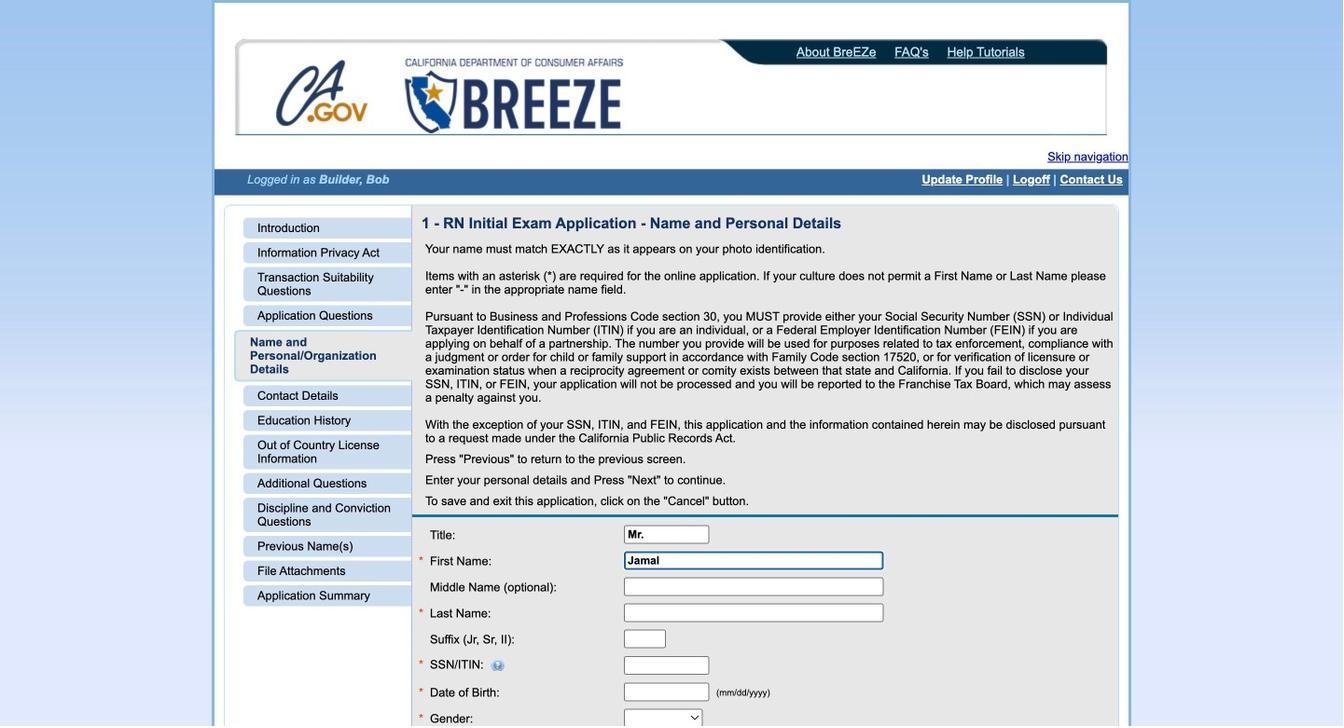 Task type: locate. For each thing, give the bounding box(es) containing it.
None text field
[[624, 525, 709, 544], [624, 630, 666, 648], [624, 656, 709, 675], [624, 525, 709, 544], [624, 630, 666, 648], [624, 656, 709, 675]]

state of california breeze image
[[401, 59, 627, 133]]

None text field
[[624, 551, 884, 570], [624, 578, 884, 596], [624, 604, 884, 622], [624, 683, 709, 702], [624, 551, 884, 570], [624, 578, 884, 596], [624, 604, 884, 622], [624, 683, 709, 702]]

ca.gov image
[[275, 59, 370, 132]]

<small>disclosure of your social security number or individual taxpayer identification number is mandatory. section 30 of the business and professions code and public law 94-455 (42 usca 405 (c)(2)(c)) authorize collection of your social security number or individual taxpayer identification number.  your social security number or individual taxpayer identification numberwill be used exclusively for tax enforcement purposes, for purposes of compliance with any judgment or order for family support in accordance with section 11350.6 of the welfare and institutions code, or for verification of licensure, certification or examination status by a licensing or examination entity which utilizes a national examination and where licensure is reciprocal with the requesting state. if you fail to disclose your social security number or individual taxpayer identification number, your application for initial or renewal of licensure/certification will not be processed. you will be reported to the franchise tax board, who may assess a $100 penalty against you.</small> image
[[484, 660, 505, 672]]



